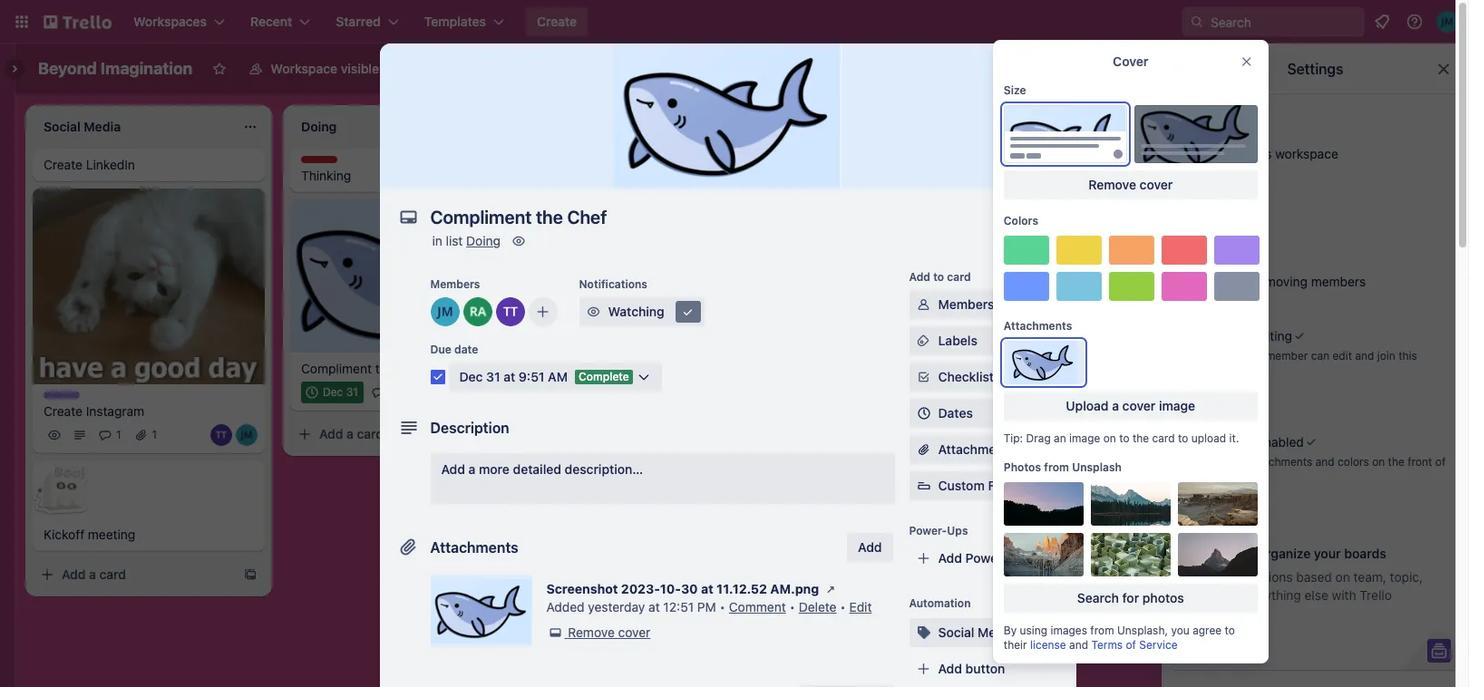 Task type: locate. For each thing, give the bounding box(es) containing it.
can
[[1312, 349, 1330, 363]]

workspace up jeremy
[[1184, 115, 1252, 131]]

0 horizontal spatial power-
[[730, 61, 772, 76]]

0 vertical spatial list
[[908, 117, 926, 132]]

dec down date on the left of page
[[460, 369, 483, 385]]

remove down yesterday
[[568, 625, 615, 641]]

0 vertical spatial ruby anderson (rubyanderson7) image
[[463, 298, 492, 327]]

to inside upgrade to organize your boards create collections based on team, topic, project, or anything else with trello premium
[[1243, 546, 1256, 562]]

on up with
[[1336, 570, 1351, 585]]

due date
[[431, 343, 478, 357]]

terry turtle (terryturtle) image
[[1050, 56, 1076, 82]]

sm image left checklist
[[915, 368, 933, 386]]

0 vertical spatial attachments
[[1004, 319, 1073, 333]]

watching
[[608, 304, 665, 319]]

colors
[[1004, 214, 1039, 228]]

sm image inside members link
[[915, 296, 933, 314]]

sm image for labels link
[[915, 332, 933, 350]]

2 vertical spatial power-
[[966, 551, 1009, 566]]

thinking link
[[301, 167, 512, 185]]

0 vertical spatial automation
[[836, 61, 905, 76]]

0 vertical spatial power-ups
[[730, 61, 796, 76]]

terry turtle (terryturtle) image
[[496, 298, 525, 327], [443, 382, 465, 403], [210, 425, 232, 447]]

workspace inside button
[[271, 61, 338, 76]]

project,
[[1188, 588, 1232, 603]]

jeremy miller (jeremymiller198) image
[[1003, 56, 1029, 82], [236, 425, 258, 447]]

1 horizontal spatial 31
[[486, 369, 500, 385]]

Search field
[[1205, 8, 1364, 35]]

sm image inside labels link
[[915, 332, 933, 350]]

their
[[1004, 639, 1028, 652]]

of
[[1436, 455, 1446, 469], [1126, 639, 1137, 652]]

1 vertical spatial ruby anderson (rubyanderson7) image
[[494, 382, 515, 403]]

add a card button
[[548, 158, 751, 187], [290, 420, 494, 449], [33, 561, 236, 590]]

sm image left labels
[[915, 332, 933, 350]]

1 horizontal spatial the
[[1133, 432, 1150, 445]]

1 horizontal spatial power-ups
[[910, 524, 969, 538]]

ruby anderson (rubyanderson7) image
[[1027, 56, 1052, 82]]

am
[[548, 369, 568, 385]]

members down "adding"
[[1184, 295, 1232, 308]]

2 horizontal spatial jeremy miller (jeremymiller198) image
[[1437, 11, 1459, 33]]

jeremy
[[1184, 146, 1227, 161]]

0 horizontal spatial ruby anderson (rubyanderson7) image
[[463, 298, 492, 327]]

0 horizontal spatial list
[[446, 233, 463, 249]]

start free trial
[[1188, 639, 1268, 654]]

card
[[615, 164, 641, 180], [948, 270, 971, 284], [357, 426, 384, 442], [1153, 432, 1176, 445], [99, 567, 126, 583]]

search
[[1078, 591, 1120, 606]]

the inside show image attachments and colors on the front of cards.
[[1389, 455, 1405, 469]]

sm image up colors
[[999, 154, 1017, 172]]

1 vertical spatial of
[[1126, 639, 1137, 652]]

sm image inside automation 'button'
[[811, 54, 836, 80]]

0 horizontal spatial add a card
[[62, 567, 126, 583]]

list right another
[[908, 117, 926, 132]]

0 vertical spatial from
[[1044, 461, 1070, 475]]

premium
[[1188, 606, 1239, 621]]

sm image inside social media button
[[915, 624, 933, 642]]

checklist link
[[910, 363, 1062, 392]]

2 vertical spatial ups
[[1009, 551, 1032, 566]]

the down upload a cover image button
[[1133, 432, 1150, 445]]

added yesterday at 12:51 pm
[[547, 600, 717, 615]]

sm image down added
[[547, 624, 565, 642]]

0 horizontal spatial create from template… image
[[243, 568, 258, 583]]

0 horizontal spatial at
[[504, 369, 516, 385]]

mark due date as complete image
[[431, 370, 445, 385]]

image inside upload a cover image button
[[1159, 398, 1196, 414]]

description…
[[565, 462, 643, 477]]

terry turtle (terryturtle) image left add members to card image
[[496, 298, 525, 327]]

ups inside "power-ups" button
[[772, 61, 796, 76]]

1 vertical spatial on
[[1373, 455, 1386, 469]]

members
[[1312, 274, 1367, 289]]

team,
[[1354, 570, 1387, 585]]

sm image
[[999, 154, 1017, 172], [915, 332, 933, 350], [822, 581, 840, 599], [547, 624, 565, 642], [915, 624, 933, 642]]

attachments up checklist link
[[1004, 319, 1073, 333]]

you
[[1172, 624, 1190, 638]]

and inside show image attachments and colors on the front of cards.
[[1316, 455, 1335, 469]]

custom fields
[[939, 478, 1024, 494]]

at for 9:51
[[504, 369, 516, 385]]

terry turtle (terryturtle) image up description
[[443, 382, 465, 403]]

list inside 'button'
[[908, 117, 926, 132]]

workspace left visible
[[271, 61, 338, 76]]

2 horizontal spatial ups
[[1009, 551, 1032, 566]]

cover up tip: drag an image on to the card to upload it.
[[1123, 398, 1156, 414]]

0 horizontal spatial the
[[375, 361, 394, 376]]

on inside show image attachments and colors on the front of cards.
[[1373, 455, 1386, 469]]

jeremy miller (jeremymiller198) image up due
[[431, 298, 460, 327]]

colors
[[1338, 455, 1370, 469]]

star or unstar board image
[[213, 62, 227, 76]]

of inside show image attachments and colors on the front of cards.
[[1436, 455, 1446, 469]]

dec inside checkbox
[[323, 385, 343, 399]]

power- down custom fields button
[[966, 551, 1009, 566]]

and inside any workspace member can edit and join this board.
[[1356, 349, 1375, 363]]

31 inside checkbox
[[346, 385, 358, 399]]

remove right cover link
[[1089, 177, 1137, 192]]

1 vertical spatial ups
[[947, 524, 969, 538]]

sm image down notifications
[[585, 303, 603, 321]]

1 vertical spatial terry turtle (terryturtle) image
[[443, 382, 465, 403]]

to down upload a cover image button
[[1120, 432, 1130, 445]]

2 horizontal spatial on
[[1373, 455, 1386, 469]]

edit
[[850, 600, 872, 615]]

cover down added yesterday at 12:51 pm
[[618, 625, 651, 641]]

1 horizontal spatial terry turtle (terryturtle) image
[[443, 382, 465, 403]]

1 vertical spatial remove
[[568, 625, 615, 641]]

add a card for create from template… image for the middle add a card button
[[319, 426, 384, 442]]

1 vertical spatial automation
[[910, 597, 971, 611]]

card
[[1184, 435, 1212, 450]]

sm image up delete link
[[822, 581, 840, 599]]

adding and removing members members
[[1184, 274, 1367, 308]]

to up collections
[[1243, 546, 1256, 562]]

0 vertical spatial jeremy miller (jeremymiller198) image
[[1003, 56, 1029, 82]]

sm image left social
[[915, 624, 933, 642]]

power-ups inside button
[[730, 61, 796, 76]]

add to card
[[910, 270, 971, 284]]

compliment the chef
[[301, 361, 426, 376]]

workspace up "any"
[[1184, 328, 1249, 344]]

search for photos
[[1078, 591, 1185, 606]]

0 vertical spatial the
[[375, 361, 394, 376]]

jeremy miller (jeremymiller198) image right open information menu icon
[[1437, 11, 1459, 33]]

at left 9:51
[[504, 369, 516, 385]]

workspace editing
[[1184, 328, 1293, 344]]

workspace down workspace editing
[[1206, 349, 1263, 363]]

and left colors
[[1316, 455, 1335, 469]]

upgrade
[[1188, 546, 1240, 562]]

color: purple, title: none image
[[44, 392, 80, 400]]

power-ups down 'custom'
[[910, 524, 969, 538]]

1 horizontal spatial remove
[[1089, 177, 1137, 192]]

on up unsplash
[[1104, 432, 1117, 445]]

1 vertical spatial remove cover
[[568, 625, 651, 641]]

comment link
[[729, 600, 786, 615]]

2 vertical spatial add a card button
[[33, 561, 236, 590]]

1 vertical spatial create from template… image
[[501, 427, 515, 442]]

0 horizontal spatial 31
[[346, 385, 358, 399]]

0 vertical spatial cover
[[1140, 177, 1173, 192]]

image for an
[[1070, 432, 1101, 445]]

1 horizontal spatial automation
[[910, 597, 971, 611]]

0 vertical spatial add a card
[[577, 164, 641, 180]]

2 vertical spatial add a card
[[62, 567, 126, 583]]

ups down the primary element
[[772, 61, 796, 76]]

sm image
[[811, 54, 836, 80], [510, 232, 528, 250], [915, 296, 933, 314], [585, 303, 603, 321], [679, 303, 697, 321], [915, 368, 933, 386]]

any workspace member can edit and join this board.
[[1184, 349, 1418, 377]]

create inside button
[[537, 14, 577, 29]]

ruby anderson (rubyanderson7) image
[[463, 298, 492, 327], [494, 382, 515, 403]]

and right "adding"
[[1229, 274, 1251, 289]]

2 vertical spatial image
[[1215, 455, 1246, 469]]

edit
[[1333, 349, 1353, 363]]

1 horizontal spatial list
[[908, 117, 926, 132]]

jeremy miller's workspace link
[[1173, 138, 1459, 171]]

ups up "by"
[[1009, 551, 1032, 566]]

2 vertical spatial on
[[1336, 570, 1351, 585]]

cover right terry turtle (terryturtle) icon
[[1113, 54, 1149, 69]]

power- down 'custom'
[[910, 524, 947, 538]]

at right 30
[[701, 582, 714, 597]]

1 vertical spatial add a card
[[319, 426, 384, 442]]

1 vertical spatial cover
[[1017, 155, 1055, 171]]

create from template… image
[[758, 165, 773, 180], [501, 427, 515, 442], [243, 568, 258, 583]]

dates button
[[910, 399, 1062, 428]]

more
[[479, 462, 510, 477]]

list right the in
[[446, 233, 463, 249]]

social media button
[[910, 619, 1062, 648]]

image up card
[[1159, 398, 1196, 414]]

create inside upgrade to organize your boards create collections based on team, topic, project, or anything else with trello premium
[[1188, 570, 1227, 585]]

cover left "permissions"
[[1140, 177, 1173, 192]]

Mark due date as complete checkbox
[[431, 370, 445, 385]]

0 horizontal spatial 1
[[116, 429, 121, 442]]

2023-
[[621, 582, 660, 597]]

upload
[[1066, 398, 1109, 414]]

on right colors
[[1373, 455, 1386, 469]]

by using images from unsplash, you agree to their
[[1004, 624, 1236, 652]]

1 horizontal spatial on
[[1336, 570, 1351, 585]]

image down the covers
[[1215, 455, 1246, 469]]

1 vertical spatial list
[[446, 233, 463, 249]]

1 horizontal spatial of
[[1436, 455, 1446, 469]]

2 horizontal spatial the
[[1389, 455, 1405, 469]]

jeremy miller (jeremymiller198) image up description
[[468, 382, 490, 403]]

at down 2023-
[[649, 600, 660, 615]]

a inside button
[[1113, 398, 1120, 414]]

1 down instagram
[[116, 429, 121, 442]]

ups up the add power-ups
[[947, 524, 969, 538]]

of down unsplash,
[[1126, 639, 1137, 652]]

automation button
[[811, 54, 916, 83]]

members down in list doing
[[431, 278, 480, 291]]

add another list
[[831, 117, 926, 132]]

join
[[1378, 349, 1396, 363]]

delete
[[799, 600, 837, 615]]

0 horizontal spatial remove
[[568, 625, 615, 641]]

dates
[[939, 406, 973, 421]]

show image attachments and colors on the front of cards.
[[1184, 455, 1446, 484]]

0 horizontal spatial remove cover
[[568, 625, 651, 641]]

attachment
[[939, 442, 1009, 457]]

the left the front at the bottom of the page
[[1389, 455, 1405, 469]]

on inside upgrade to organize your boards create collections based on team, topic, project, or anything else with trello premium
[[1336, 570, 1351, 585]]

sm image for remove cover link
[[547, 624, 565, 642]]

0 vertical spatial remove
[[1089, 177, 1137, 192]]

to inside by using images from unsplash, you agree to their
[[1225, 624, 1236, 638]]

create for create linkedin
[[44, 157, 83, 172]]

1 vertical spatial at
[[701, 582, 714, 597]]

cover
[[1113, 54, 1149, 69], [1017, 155, 1055, 171]]

2 vertical spatial create from template… image
[[243, 568, 258, 583]]

images
[[1051, 624, 1088, 638]]

0 vertical spatial jeremy miller (jeremymiller198) image
[[1437, 11, 1459, 33]]

workspace
[[271, 61, 338, 76], [1184, 115, 1252, 131], [1184, 328, 1249, 344], [1206, 349, 1263, 363]]

0 horizontal spatial of
[[1126, 639, 1137, 652]]

1 down create instagram link
[[152, 429, 157, 442]]

the up 2
[[375, 361, 394, 376]]

1 horizontal spatial create from template… image
[[501, 427, 515, 442]]

automation up add another list
[[836, 61, 905, 76]]

0 vertical spatial ups
[[772, 61, 796, 76]]

1 vertical spatial add a card button
[[290, 420, 494, 449]]

2 horizontal spatial terry turtle (terryturtle) image
[[496, 298, 525, 327]]

member
[[1266, 349, 1309, 363]]

dec for dec 31
[[323, 385, 343, 399]]

filters button
[[920, 54, 990, 83]]

1 horizontal spatial at
[[649, 600, 660, 615]]

automation up social
[[910, 597, 971, 611]]

workspace inside any workspace member can edit and join this board.
[[1206, 349, 1263, 363]]

2 vertical spatial at
[[649, 600, 660, 615]]

1 vertical spatial jeremy miller (jeremymiller198) image
[[431, 298, 460, 327]]

attachments down more
[[431, 540, 519, 556]]

cover up colors
[[1017, 155, 1055, 171]]

board.
[[1184, 364, 1217, 377]]

remove
[[1089, 177, 1137, 192], [568, 625, 615, 641]]

sm image for automation
[[811, 54, 836, 80]]

create linkedin
[[44, 157, 135, 172]]

power- down the primary element
[[730, 61, 772, 76]]

ruby anderson (rubyanderson7) image up date on the left of page
[[463, 298, 492, 327]]

from up license and terms of service
[[1091, 624, 1115, 638]]

ruby anderson (rubyanderson7) image left 9:51
[[494, 382, 515, 403]]

1 vertical spatial cover
[[1123, 398, 1156, 414]]

sm image inside checklist link
[[915, 368, 933, 386]]

this
[[1399, 349, 1418, 363]]

add a more detailed description…
[[441, 462, 643, 477]]

add
[[831, 117, 855, 132], [577, 164, 601, 180], [910, 270, 931, 284], [319, 426, 343, 442], [441, 462, 465, 477], [858, 540, 882, 555], [939, 551, 963, 566], [62, 567, 86, 583], [939, 661, 963, 677]]

create from template… image for rightmost add a card button
[[758, 165, 773, 180]]

from down an
[[1044, 461, 1070, 475]]

1
[[426, 385, 431, 399], [116, 429, 121, 442], [152, 429, 157, 442]]

image right an
[[1070, 432, 1101, 445]]

image
[[1159, 398, 1196, 414], [1070, 432, 1101, 445], [1215, 455, 1246, 469]]

1 horizontal spatial remove cover
[[1089, 177, 1173, 192]]

media
[[978, 625, 1015, 641]]

remove cover link
[[547, 624, 651, 642]]

show
[[1184, 455, 1212, 469]]

0 vertical spatial add a card button
[[548, 158, 751, 187]]

terry turtle (terryturtle) image down create instagram link
[[210, 425, 232, 447]]

remove cover
[[1089, 177, 1173, 192], [568, 625, 651, 641]]

members down commenting
[[1184, 240, 1232, 254]]

2 horizontal spatial image
[[1215, 455, 1246, 469]]

sm image right doing
[[510, 232, 528, 250]]

31 down compliment the chef at bottom left
[[346, 385, 358, 399]]

1 vertical spatial from
[[1091, 624, 1115, 638]]

members inside commenting members
[[1184, 240, 1232, 254]]

2
[[389, 385, 396, 399]]

of right the front at the bottom of the page
[[1436, 455, 1446, 469]]

0 horizontal spatial automation
[[836, 61, 905, 76]]

to up free
[[1225, 624, 1236, 638]]

and left join
[[1356, 349, 1375, 363]]

create instagram link
[[44, 403, 254, 421]]

jeremy miller's workspace
[[1184, 146, 1339, 161]]

dec for dec 31 at 9:51 am
[[460, 369, 483, 385]]

0 horizontal spatial add a card button
[[33, 561, 236, 590]]

2 horizontal spatial add a card
[[577, 164, 641, 180]]

on
[[1104, 432, 1117, 445], [1373, 455, 1386, 469], [1336, 570, 1351, 585]]

31 left 9:51
[[486, 369, 500, 385]]

1 horizontal spatial from
[[1091, 624, 1115, 638]]

1 down 'mark due date as complete' option
[[426, 385, 431, 399]]

share button
[[1081, 54, 1152, 83]]

sm image right "power-ups" button
[[811, 54, 836, 80]]

0 notifications image
[[1372, 11, 1394, 33]]

2 vertical spatial cover
[[618, 625, 651, 641]]

the for show image attachments and colors on the front of cards.
[[1389, 455, 1405, 469]]

social media
[[939, 625, 1015, 641]]

in list doing
[[432, 233, 501, 249]]

to
[[934, 270, 945, 284], [1120, 432, 1130, 445], [1179, 432, 1189, 445], [1243, 546, 1256, 562], [1225, 624, 1236, 638]]

0 horizontal spatial power-ups
[[730, 61, 796, 76]]

0 horizontal spatial image
[[1070, 432, 1101, 445]]

sm image inside cover link
[[999, 154, 1017, 172]]

power-ups down the primary element
[[730, 61, 796, 76]]

add a more detailed description… link
[[431, 454, 895, 504]]

0 vertical spatial remove cover
[[1089, 177, 1173, 192]]

in
[[432, 233, 443, 249]]

11.12.52
[[717, 582, 767, 597]]

1 vertical spatial power-
[[910, 524, 947, 538]]

1 horizontal spatial dec
[[460, 369, 483, 385]]

added
[[547, 600, 585, 615]]

0 horizontal spatial ups
[[772, 61, 796, 76]]

0 horizontal spatial dec
[[323, 385, 343, 399]]

jeremy miller (jeremymiller198) image
[[1437, 11, 1459, 33], [431, 298, 460, 327], [468, 382, 490, 403]]

dec down compliment
[[323, 385, 343, 399]]

from inside by using images from unsplash, you agree to their
[[1091, 624, 1115, 638]]

1 horizontal spatial jeremy miller (jeremymiller198) image
[[468, 382, 490, 403]]

0 vertical spatial of
[[1436, 455, 1446, 469]]

dec
[[460, 369, 483, 385], [323, 385, 343, 399]]

sm image down "add to card"
[[915, 296, 933, 314]]

board link
[[394, 54, 471, 83]]

the for tip: drag an image on to the card to upload it.
[[1133, 432, 1150, 445]]

1 vertical spatial attachments
[[431, 540, 519, 556]]

0 horizontal spatial on
[[1104, 432, 1117, 445]]

the
[[375, 361, 394, 376], [1133, 432, 1150, 445], [1389, 455, 1405, 469]]

tip: drag an image on to the card to upload it.
[[1004, 432, 1240, 445]]

None text field
[[421, 201, 1020, 234]]

labels link
[[910, 327, 1062, 356]]

1 horizontal spatial cover
[[1113, 54, 1149, 69]]

comment
[[729, 600, 786, 615]]

due
[[431, 343, 452, 357]]



Task type: describe. For each thing, give the bounding box(es) containing it.
free
[[1220, 639, 1243, 654]]

else
[[1305, 588, 1329, 603]]

cover inside button
[[1140, 177, 1173, 192]]

sm image right "watching"
[[679, 303, 697, 321]]

unsplash
[[1073, 461, 1122, 475]]

sm image for members
[[915, 296, 933, 314]]

1 horizontal spatial ruby anderson (rubyanderson7) image
[[494, 382, 515, 403]]

detailed
[[513, 462, 562, 477]]

sm image for watching
[[585, 303, 603, 321]]

sm image for cover link
[[999, 154, 1017, 172]]

terms of service link
[[1092, 639, 1178, 652]]

remove cover inside button
[[1089, 177, 1173, 192]]

image inside show image attachments and colors on the front of cards.
[[1215, 455, 1246, 469]]

image for cover
[[1159, 398, 1196, 414]]

31 for dec 31
[[346, 385, 358, 399]]

31 for dec 31 at 9:51 am
[[486, 369, 500, 385]]

agree
[[1193, 624, 1222, 638]]

settings
[[1288, 61, 1344, 77]]

ups inside the add power-ups link
[[1009, 551, 1032, 566]]

workspace for workspace visible
[[271, 61, 338, 76]]

topic,
[[1391, 570, 1423, 585]]

thinking
[[301, 168, 351, 183]]

sm image for social media button on the bottom
[[915, 624, 933, 642]]

primary element
[[0, 0, 1470, 44]]

members up labels
[[939, 297, 995, 312]]

0 horizontal spatial jeremy miller (jeremymiller198) image
[[431, 298, 460, 327]]

cover inside button
[[1123, 398, 1156, 414]]

dec 31
[[323, 385, 358, 399]]

and down images
[[1070, 639, 1089, 652]]

trial
[[1246, 639, 1268, 654]]

power-ups button
[[693, 54, 807, 83]]

covers
[[1184, 404, 1227, 419]]

search for photos button
[[1004, 584, 1258, 613]]

using
[[1020, 624, 1048, 638]]

workspace for workspace
[[1184, 115, 1252, 131]]

card covers enabled
[[1184, 435, 1304, 450]]

doing link
[[466, 233, 501, 249]]

add members to card image
[[536, 303, 550, 321]]

add inside button
[[939, 661, 963, 677]]

commenting members
[[1184, 220, 1259, 254]]

drag
[[1027, 432, 1051, 445]]

to left upload
[[1179, 432, 1189, 445]]

0 vertical spatial cover
[[1113, 54, 1149, 69]]

beyond
[[38, 59, 97, 78]]

1 horizontal spatial add a card button
[[290, 420, 494, 449]]

service
[[1140, 639, 1178, 652]]

1 horizontal spatial ups
[[947, 524, 969, 538]]

meeting
[[88, 527, 135, 543]]

and inside adding and removing members members
[[1229, 274, 1251, 289]]

with
[[1332, 588, 1357, 603]]

doing
[[466, 233, 501, 249]]

create for create instagram
[[44, 404, 83, 420]]

2 horizontal spatial power-
[[966, 551, 1009, 566]]

1 horizontal spatial attachments
[[1004, 319, 1073, 333]]

photos from unsplash
[[1004, 461, 1122, 475]]

to up members link
[[934, 270, 945, 284]]

remove inside button
[[1089, 177, 1137, 192]]

start
[[1188, 639, 1216, 654]]

add button
[[939, 661, 1006, 677]]

2 horizontal spatial 1
[[426, 385, 431, 399]]

0 horizontal spatial from
[[1044, 461, 1070, 475]]

watching button
[[579, 298, 704, 327]]

Dec 31 checkbox
[[301, 382, 364, 403]]

kickoff meeting
[[44, 527, 135, 543]]

9:51
[[519, 369, 545, 385]]

color: bold red, title: "thoughts" element
[[301, 156, 351, 170]]

power- inside button
[[730, 61, 772, 76]]

cover link
[[993, 149, 1066, 178]]

1 horizontal spatial jeremy miller (jeremymiller198) image
[[1003, 56, 1029, 82]]

0 horizontal spatial cover
[[1017, 155, 1055, 171]]

collections
[[1230, 570, 1293, 585]]

visible
[[341, 61, 379, 76]]

edit link
[[850, 600, 872, 615]]

any
[[1184, 349, 1203, 363]]

license
[[1031, 639, 1067, 652]]

create for create
[[537, 14, 577, 29]]

sm image for checklist
[[915, 368, 933, 386]]

1 vertical spatial power-ups
[[910, 524, 969, 538]]

kickoff meeting link
[[44, 527, 254, 545]]

2 horizontal spatial add a card button
[[548, 158, 751, 187]]

0 vertical spatial on
[[1104, 432, 1117, 445]]

custom fields button
[[910, 477, 1062, 495]]

by
[[1004, 624, 1017, 638]]

complete
[[579, 370, 630, 384]]

back to home image
[[44, 7, 112, 36]]

add power-ups link
[[910, 544, 1062, 573]]

create button
[[526, 7, 588, 36]]

collections
[[1184, 510, 1253, 525]]

create instagram
[[44, 404, 144, 420]]

thoughts
[[301, 156, 351, 170]]

screenshot
[[547, 582, 618, 597]]

terms
[[1092, 639, 1123, 652]]

members inside adding and removing members members
[[1184, 295, 1232, 308]]

front
[[1408, 455, 1433, 469]]

members link
[[910, 290, 1062, 319]]

it.
[[1230, 432, 1240, 445]]

30
[[681, 582, 698, 597]]

create from template… image for the bottommost add a card button
[[243, 568, 258, 583]]

upload
[[1192, 432, 1227, 445]]

2 vertical spatial jeremy miller (jeremymiller198) image
[[468, 382, 490, 403]]

size
[[1004, 83, 1027, 97]]

compliment the chef link
[[301, 360, 512, 378]]

notifications
[[579, 278, 648, 291]]

beyond imagination
[[38, 59, 193, 78]]

based
[[1297, 570, 1333, 585]]

custom
[[939, 478, 985, 494]]

1 vertical spatial jeremy miller (jeremymiller198) image
[[236, 425, 258, 447]]

remove cover button
[[1004, 171, 1258, 200]]

organize
[[1259, 546, 1311, 562]]

an
[[1054, 432, 1067, 445]]

tip:
[[1004, 432, 1024, 445]]

kickoff
[[44, 527, 84, 543]]

1 horizontal spatial power-
[[910, 524, 947, 538]]

2 vertical spatial terry turtle (terryturtle) image
[[210, 425, 232, 447]]

0 vertical spatial terry turtle (terryturtle) image
[[496, 298, 525, 327]]

1 horizontal spatial 1
[[152, 429, 157, 442]]

pm
[[698, 600, 717, 615]]

0 horizontal spatial attachments
[[431, 540, 519, 556]]

create linkedin link
[[44, 156, 254, 174]]

removing
[[1254, 274, 1308, 289]]

add a card for create from template… image corresponding to the bottommost add a card button
[[62, 567, 126, 583]]

open information menu image
[[1406, 13, 1424, 31]]

search image
[[1190, 15, 1205, 29]]

create from template… image for the middle add a card button
[[501, 427, 515, 442]]

automation inside 'button'
[[836, 61, 905, 76]]

Board name text field
[[29, 54, 202, 83]]

workspace for workspace editing
[[1184, 328, 1249, 344]]

upgrade to organize your boards create collections based on team, topic, project, or anything else with trello premium
[[1188, 546, 1423, 621]]

description
[[431, 420, 510, 436]]

at for 12:51
[[649, 600, 660, 615]]

delete link
[[799, 600, 837, 615]]

add another list button
[[798, 105, 1045, 145]]

compliment
[[301, 361, 372, 376]]



Task type: vqa. For each thing, say whether or not it's contained in the screenshot.
front
yes



